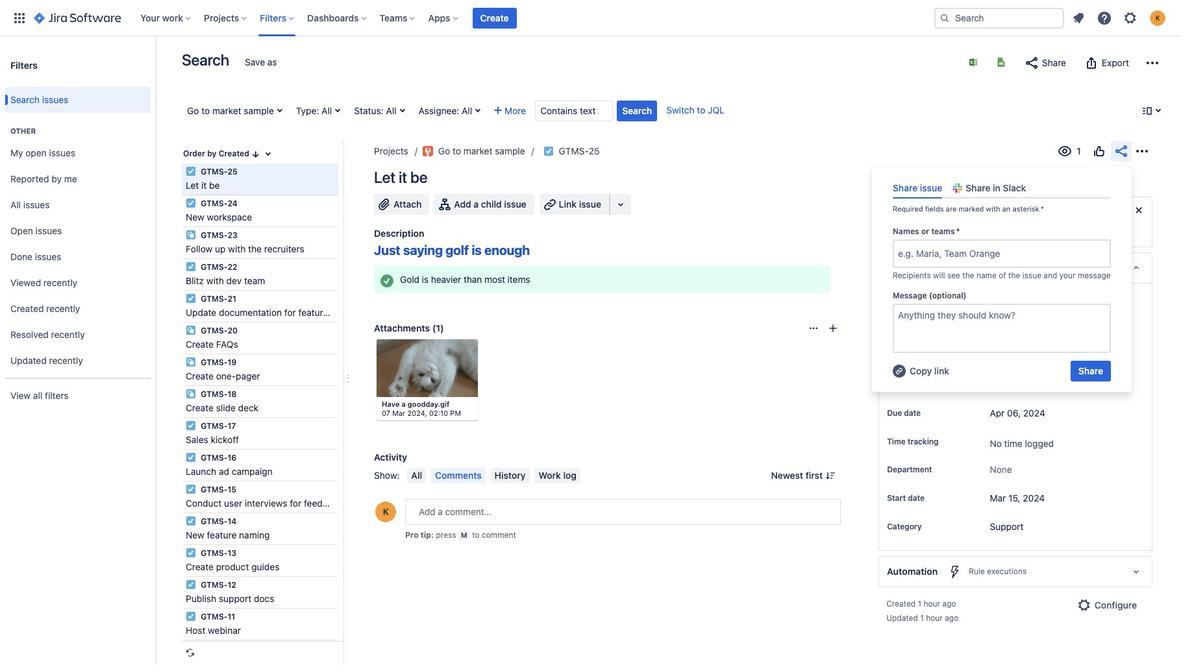 Task type: vqa. For each thing, say whether or not it's contained in the screenshot.
the Filters
yes



Task type: describe. For each thing, give the bounding box(es) containing it.
gtms- for product
[[201, 549, 228, 559]]

share image
[[1114, 144, 1129, 159]]

06,
[[1007, 408, 1021, 419]]

publish support docs
[[186, 594, 274, 605]]

issues for open issues
[[36, 225, 62, 236]]

created for created recently
[[10, 303, 44, 314]]

0 horizontal spatial gtms-25
[[199, 167, 238, 177]]

sample inside dropdown button
[[244, 105, 274, 116]]

issues for all issues
[[23, 199, 50, 210]]

new workspace
[[186, 212, 252, 223]]

primary element
[[8, 0, 924, 36]]

1 horizontal spatial with
[[228, 244, 246, 255]]

details
[[887, 262, 918, 273]]

gtms- for slide
[[201, 390, 228, 399]]

jql
[[708, 105, 725, 116]]

go to market sample button
[[182, 101, 287, 121]]

create for create one-pager
[[186, 371, 214, 382]]

in
[[993, 182, 1001, 194]]

all button
[[407, 468, 426, 484]]

updated inside created 1 hour ago updated 1 hour ago
[[887, 614, 918, 624]]

notifications image
[[1071, 10, 1087, 26]]

feedback
[[304, 498, 343, 509]]

created for created 1 hour ago updated 1 hour ago
[[887, 600, 916, 609]]

resolved recently
[[10, 329, 85, 340]]

documentation
[[219, 307, 282, 318]]

gtms- for webinar
[[201, 612, 228, 622]]

message
[[893, 291, 927, 301]]

issue inside button
[[579, 199, 601, 210]]

executions
[[987, 567, 1027, 577]]

issues right open
[[49, 147, 75, 158]]

sub task image for create slide deck
[[186, 389, 196, 399]]

ad
[[219, 466, 229, 477]]

start
[[1045, 227, 1064, 238]]

the right the of
[[1009, 271, 1020, 280]]

Names or teams e.g. Maria, Team Orange text field
[[898, 247, 901, 260]]

14
[[228, 517, 237, 527]]

menu bar containing all
[[405, 468, 583, 484]]

recently for updated recently
[[49, 355, 83, 366]]

your profile and settings image
[[1150, 10, 1166, 26]]

new for new workspace
[[186, 212, 204, 223]]

sub task image for create one-pager
[[186, 357, 196, 368]]

0 horizontal spatial let it be
[[186, 180, 220, 191]]

launch ad campaign
[[186, 466, 273, 477]]

just
[[374, 243, 401, 258]]

0 horizontal spatial it
[[201, 180, 207, 191]]

time
[[1004, 438, 1023, 449]]

by for reported
[[52, 173, 62, 184]]

pinning.
[[1066, 227, 1100, 238]]

gtms- for ad
[[201, 453, 228, 463]]

category
[[887, 522, 922, 532]]

all issues
[[10, 199, 50, 210]]

gold
[[400, 274, 420, 285]]

gtms- for feature
[[201, 517, 228, 527]]

open in microsoft excel image
[[968, 57, 979, 68]]

create for create product guides
[[186, 562, 214, 573]]

docs
[[254, 594, 274, 605]]

next
[[952, 227, 970, 238]]

1 horizontal spatial sample
[[495, 145, 525, 157]]

done issues
[[10, 251, 61, 262]]

task image for publish support docs
[[186, 580, 196, 590]]

copy
[[910, 366, 932, 377]]

to inside dropdown button
[[201, 105, 210, 116]]

save as button
[[238, 52, 284, 73]]

link issue button
[[539, 194, 610, 215]]

share issue
[[893, 182, 942, 194]]

go to market sample inside dropdown button
[[187, 105, 274, 116]]

gtms-14
[[199, 517, 237, 527]]

automation
[[887, 567, 938, 578]]

newest
[[771, 470, 803, 481]]

configure
[[1095, 600, 1137, 611]]

recently for viewed recently
[[43, 277, 77, 288]]

the left 'recruiters'
[[248, 244, 262, 255]]

the right 'on'
[[923, 227, 937, 238]]

assignee: all
[[419, 105, 472, 116]]

log
[[563, 470, 577, 481]]

open in google sheets image
[[996, 57, 1007, 68]]

gtms-24
[[199, 199, 238, 208]]

support
[[990, 522, 1024, 533]]

task image left the gtms-25 link
[[543, 146, 554, 157]]

apr
[[990, 408, 1005, 419]]

0 vertical spatial hour
[[924, 600, 940, 609]]

attach
[[394, 199, 422, 210]]

logged
[[1025, 438, 1054, 449]]

comments button
[[431, 468, 486, 484]]

resolved
[[10, 329, 49, 340]]

add
[[454, 199, 471, 210]]

gtms- for kickoff
[[201, 421, 228, 431]]

reporter
[[887, 323, 920, 333]]

open issues
[[10, 225, 62, 236]]

1 vertical spatial for
[[290, 498, 302, 509]]

gtms- for it
[[201, 167, 228, 177]]

all for status: all
[[386, 105, 397, 116]]

configure link
[[1072, 596, 1145, 617]]

sub task image for create faqs
[[186, 325, 196, 336]]

gtms-22
[[199, 262, 237, 272]]

view
[[10, 390, 31, 401]]

rule
[[969, 567, 985, 577]]

label
[[1011, 227, 1031, 238]]

rule executions
[[969, 567, 1027, 577]]

dev
[[226, 275, 242, 286]]

a inside add a child issue button
[[474, 199, 479, 210]]

0 vertical spatial is
[[472, 243, 482, 258]]

to right go to market sample icon
[[453, 145, 461, 157]]

filters button
[[256, 7, 299, 28]]

11
[[228, 612, 235, 622]]

updated inside other group
[[10, 355, 47, 366]]

work
[[162, 12, 183, 23]]

to left jql
[[697, 105, 706, 116]]

naming
[[239, 530, 270, 541]]

all
[[33, 390, 42, 401]]

medium
[[1013, 351, 1047, 362]]

new feature naming
[[186, 530, 270, 541]]

help image
[[1097, 10, 1112, 26]]

status: all
[[354, 105, 397, 116]]

date for due date
[[904, 408, 921, 418]]

0 vertical spatial *
[[1041, 205, 1044, 213]]

go to market sample image
[[423, 146, 433, 157]]

0 vertical spatial gtms-25
[[559, 145, 600, 157]]

the right see
[[963, 271, 975, 280]]

to left 'start'
[[1034, 227, 1042, 238]]

projects link
[[374, 144, 408, 159]]

0 horizontal spatial is
[[422, 274, 429, 285]]

issues for done issues
[[35, 251, 61, 262]]

task image for naming
[[186, 516, 196, 527]]

link web pages and more image
[[613, 197, 629, 212]]

status:
[[354, 105, 384, 116]]

add a child issue
[[454, 199, 526, 210]]

child
[[481, 199, 502, 210]]

click on the
[[887, 227, 939, 238]]

your work button
[[137, 7, 196, 28]]

1 vertical spatial hour
[[926, 614, 943, 624]]

created recently
[[10, 303, 80, 314]]

created recently link
[[5, 296, 151, 322]]

task image for campaign
[[186, 453, 196, 463]]

items
[[508, 274, 530, 285]]

Search issues using keywords text field
[[535, 101, 613, 121]]

more actions image
[[1147, 55, 1159, 71]]

work log
[[539, 470, 577, 481]]

1 horizontal spatial be
[[410, 168, 428, 186]]

create for create faqs
[[186, 339, 214, 350]]

names
[[893, 227, 919, 236]]

gtms- for one-
[[201, 358, 228, 368]]

host
[[186, 625, 205, 636]]

work log button
[[535, 468, 581, 484]]

search for "search" button
[[622, 105, 652, 116]]

0 vertical spatial search
[[182, 51, 229, 69]]

projects for projects "link"
[[374, 145, 408, 157]]

0 vertical spatial ago
[[943, 600, 956, 609]]

viewed recently link
[[5, 270, 151, 296]]

reported by me link
[[5, 166, 151, 192]]

1 vertical spatial *
[[956, 227, 960, 236]]

task image for new workspace
[[186, 198, 196, 208]]

1 vertical spatial go to market sample
[[438, 145, 525, 157]]

fields for pinned
[[920, 205, 944, 216]]

sub task image for follow up with the recruiters
[[186, 230, 196, 240]]

0 vertical spatial 25
[[589, 145, 600, 157]]

hide message image
[[1131, 203, 1147, 218]]

task image for create product guides
[[186, 548, 196, 559]]

Add a comment… field
[[405, 499, 841, 525]]

add attachment image
[[828, 323, 839, 334]]

tab list containing share issue
[[888, 177, 1116, 199]]

1 horizontal spatial let it be
[[374, 168, 428, 186]]

slack
[[1003, 182, 1026, 194]]

up
[[215, 244, 226, 255]]

your
[[1060, 271, 1076, 280]]

mar
[[990, 493, 1006, 504]]

required
[[893, 205, 923, 213]]

small image
[[251, 149, 261, 160]]

2024 for mar 15, 2024
[[1023, 493, 1045, 504]]

attachments menu image
[[809, 323, 819, 334]]

all for type: all
[[322, 105, 332, 116]]



Task type: locate. For each thing, give the bounding box(es) containing it.
task image for conduct user interviews for feedback
[[186, 484, 196, 495]]

2 vertical spatial search
[[622, 105, 652, 116]]

recently inside created recently link
[[46, 303, 80, 314]]

0 vertical spatial sub task image
[[186, 230, 196, 240]]

time tracking
[[887, 437, 939, 447]]

create down 'gtms-20'
[[186, 339, 214, 350]]

task image up host
[[186, 612, 196, 622]]

1 horizontal spatial let
[[374, 168, 395, 186]]

search up other
[[10, 94, 40, 105]]

tracking
[[908, 437, 939, 447]]

0 vertical spatial 2024
[[1023, 408, 1045, 419]]

issues for search issues
[[42, 94, 68, 105]]

created down viewed
[[10, 303, 44, 314]]

6 task image from the top
[[186, 580, 196, 590]]

create down 'gtms-19'
[[186, 371, 214, 382]]

issue right link
[[579, 199, 601, 210]]

1 vertical spatial 2024
[[1023, 493, 1045, 504]]

2 vertical spatial with
[[206, 275, 224, 286]]

updated recently link
[[5, 348, 151, 374]]

0 horizontal spatial go
[[187, 105, 199, 116]]

with down 23
[[228, 244, 246, 255]]

0 horizontal spatial go to market sample
[[187, 105, 274, 116]]

1 vertical spatial 25
[[228, 167, 238, 177]]

no time logged
[[990, 438, 1054, 449]]

task image left gtms-13
[[186, 548, 196, 559]]

type:
[[296, 105, 319, 116]]

projects for projects popup button
[[204, 12, 239, 23]]

recently inside resolved recently link
[[51, 329, 85, 340]]

0 horizontal spatial 25
[[228, 167, 238, 177]]

created left small image
[[219, 149, 249, 158]]

1 horizontal spatial go
[[438, 145, 450, 157]]

0 horizontal spatial search
[[10, 94, 40, 105]]

sub task image left 'gtms-19'
[[186, 357, 196, 368]]

to right the next
[[973, 227, 981, 238]]

gtms- for workspace
[[201, 199, 228, 208]]

an
[[1003, 205, 1011, 213]]

banner
[[0, 0, 1181, 36]]

search issues group
[[5, 83, 151, 117]]

gtms- up blitz with dev team
[[201, 262, 228, 272]]

settings image
[[1123, 10, 1138, 26]]

description
[[374, 228, 424, 239]]

1 horizontal spatial 25
[[589, 145, 600, 157]]

new down gtms-14
[[186, 530, 204, 541]]

for right documentation
[[284, 307, 296, 318]]

faqs
[[216, 339, 238, 350]]

with left an
[[986, 205, 1000, 213]]

gtms- down order by created
[[201, 167, 228, 177]]

1 vertical spatial updated
[[887, 614, 918, 624]]

switch to jql link
[[666, 105, 725, 116]]

issue
[[920, 182, 942, 194], [504, 199, 526, 210], [579, 199, 601, 210], [1023, 271, 1042, 280]]

gtms-25
[[559, 145, 600, 157], [199, 167, 238, 177]]

task image for dev
[[186, 262, 196, 272]]

search down projects popup button
[[182, 51, 229, 69]]

create slide deck
[[186, 403, 259, 414]]

1 sub task image from the top
[[186, 230, 196, 240]]

1 horizontal spatial is
[[472, 243, 482, 258]]

all right type:
[[322, 105, 332, 116]]

priority
[[887, 351, 915, 361]]

go inside dropdown button
[[187, 105, 199, 116]]

updated down automation
[[887, 614, 918, 624]]

date
[[904, 408, 921, 418], [908, 494, 925, 504]]

campaign
[[232, 466, 273, 477]]

search inside button
[[622, 105, 652, 116]]

gtms- for documentation
[[201, 294, 228, 304]]

task image
[[543, 146, 554, 157], [186, 166, 196, 177], [186, 262, 196, 272], [186, 453, 196, 463], [186, 516, 196, 527], [186, 612, 196, 622]]

gtms- for faqs
[[201, 326, 228, 336]]

1 vertical spatial sub task image
[[186, 389, 196, 399]]

1 vertical spatial search
[[10, 94, 40, 105]]

2 task image from the top
[[186, 294, 196, 304]]

created inside other group
[[10, 303, 44, 314]]

1 horizontal spatial market
[[464, 145, 493, 157]]

create button
[[472, 7, 517, 28]]

sample up small image
[[244, 105, 274, 116]]

0 horizontal spatial market
[[212, 105, 241, 116]]

new down gtms-24
[[186, 212, 204, 223]]

created inside created 1 hour ago updated 1 hour ago
[[887, 600, 916, 609]]

done issues link
[[5, 244, 151, 270]]

team
[[244, 275, 265, 286]]

2 new from the top
[[186, 530, 204, 541]]

3 task image from the top
[[186, 421, 196, 431]]

1 vertical spatial a
[[983, 227, 988, 238]]

sub task image up the follow
[[186, 230, 196, 240]]

task image left gtms-24
[[186, 198, 196, 208]]

new for new feature naming
[[186, 530, 204, 541]]

issues up viewed recently
[[35, 251, 61, 262]]

gtms-25 down search issues using keywords text field
[[559, 145, 600, 157]]

go to market sample down more dropdown button
[[438, 145, 525, 157]]

to right the m
[[472, 531, 480, 540]]

gtms- up sales kickoff
[[201, 421, 228, 431]]

0 vertical spatial with
[[986, 205, 1000, 213]]

issues inside group
[[42, 94, 68, 105]]

1 horizontal spatial projects
[[374, 145, 408, 157]]

share
[[1042, 57, 1066, 68], [893, 182, 918, 194], [966, 182, 991, 194], [1079, 366, 1103, 377]]

1 vertical spatial projects
[[374, 145, 408, 157]]

gtms-23
[[199, 231, 238, 240]]

gtms- up ad
[[201, 453, 228, 463]]

to
[[697, 105, 706, 116], [201, 105, 210, 116], [453, 145, 461, 157], [973, 227, 981, 238], [1034, 227, 1042, 238], [472, 531, 480, 540]]

attachments (1)
[[374, 323, 444, 334]]

apps
[[428, 12, 450, 23]]

issues right open at top left
[[36, 225, 62, 236]]

gtms- up the conduct
[[201, 485, 228, 495]]

1 vertical spatial date
[[908, 494, 925, 504]]

5 task image from the top
[[186, 548, 196, 559]]

it up attach button
[[399, 168, 407, 186]]

issues up the open issues
[[23, 199, 50, 210]]

tab list
[[888, 177, 1116, 199]]

gtms-12
[[199, 581, 236, 590]]

2 vertical spatial created
[[887, 600, 916, 609]]

0 vertical spatial updated
[[10, 355, 47, 366]]

fields
[[920, 205, 944, 216], [925, 205, 944, 213]]

gtms- up create faqs
[[201, 326, 228, 336]]

recently for created recently
[[46, 303, 80, 314]]

search image
[[940, 13, 950, 23]]

gtms- for with
[[201, 262, 228, 272]]

create for create
[[480, 12, 509, 23]]

1 horizontal spatial it
[[399, 168, 407, 186]]

banner containing your work
[[0, 0, 1181, 36]]

task image up the publish
[[186, 580, 196, 590]]

issues up the other heading
[[42, 94, 68, 105]]

show:
[[374, 470, 400, 481]]

task image for update documentation for feature update
[[186, 294, 196, 304]]

save
[[245, 57, 265, 68]]

1 task image from the top
[[186, 198, 196, 208]]

0 vertical spatial sample
[[244, 105, 274, 116]]

gtms-25 down order by created
[[199, 167, 238, 177]]

heavier
[[431, 274, 461, 285]]

search for search issues
[[10, 94, 40, 105]]

sub task image left gtms-18
[[186, 389, 196, 399]]

panel success image
[[379, 273, 395, 289]]

gtms- up new feature naming
[[201, 517, 228, 527]]

go
[[187, 105, 199, 116], [438, 145, 450, 157]]

* right 'teams'
[[956, 227, 960, 236]]

0 vertical spatial for
[[284, 307, 296, 318]]

recently inside updated recently link
[[49, 355, 83, 366]]

0 vertical spatial go to market sample
[[187, 105, 274, 116]]

all inside "button"
[[411, 470, 422, 481]]

share inside button
[[1079, 366, 1103, 377]]

search inside group
[[10, 94, 40, 105]]

gtms- left copy link to issue image
[[559, 145, 589, 157]]

issue up pinned fields
[[920, 182, 942, 194]]

2024
[[1023, 408, 1045, 419], [1023, 493, 1045, 504]]

1 horizontal spatial filters
[[260, 12, 286, 23]]

most
[[485, 274, 505, 285]]

0 horizontal spatial by
[[52, 173, 62, 184]]

task image
[[186, 198, 196, 208], [186, 294, 196, 304], [186, 421, 196, 431], [186, 484, 196, 495], [186, 548, 196, 559], [186, 580, 196, 590]]

0 horizontal spatial updated
[[10, 355, 47, 366]]

by left me in the left of the page
[[52, 173, 62, 184]]

2 fields from the left
[[925, 205, 944, 213]]

1 2024 from the top
[[1023, 408, 1045, 419]]

2024 for apr 06, 2024
[[1023, 408, 1045, 419]]

due date
[[887, 408, 921, 418]]

follow
[[186, 244, 213, 255]]

m
[[461, 531, 468, 540]]

my
[[10, 147, 23, 158]]

0 vertical spatial date
[[904, 408, 921, 418]]

sub task image
[[186, 230, 196, 240], [186, 325, 196, 336]]

1 vertical spatial created
[[10, 303, 44, 314]]

gtms- up update
[[201, 294, 228, 304]]

comments
[[435, 470, 482, 481]]

2 horizontal spatial with
[[986, 205, 1000, 213]]

gtms- for user
[[201, 485, 228, 495]]

create for create slide deck
[[186, 403, 214, 414]]

1 horizontal spatial search
[[182, 51, 229, 69]]

0 vertical spatial new
[[186, 212, 204, 223]]

25 down search issues using keywords text field
[[589, 145, 600, 157]]

task image up blitz
[[186, 262, 196, 272]]

all inside "link"
[[10, 199, 21, 210]]

gtms-17
[[199, 421, 236, 431]]

2024 right 15,
[[1023, 493, 1045, 504]]

update
[[186, 307, 216, 318]]

market right go to market sample icon
[[464, 145, 493, 157]]

0 vertical spatial projects
[[204, 12, 239, 23]]

history
[[495, 470, 526, 481]]

me
[[64, 173, 77, 184]]

1 horizontal spatial feature
[[298, 307, 328, 318]]

issues inside "link"
[[23, 199, 50, 210]]

menu bar
[[405, 468, 583, 484]]

1 vertical spatial 1
[[920, 614, 924, 624]]

*
[[1041, 205, 1044, 213], [956, 227, 960, 236]]

0 vertical spatial by
[[207, 149, 217, 158]]

appswitcher icon image
[[12, 10, 27, 26]]

let it be
[[374, 168, 428, 186], [186, 180, 220, 191]]

maria,
[[916, 248, 942, 259]]

gtms- up host webinar
[[201, 612, 228, 622]]

market inside go to market sample dropdown button
[[212, 105, 241, 116]]

updated down resolved
[[10, 355, 47, 366]]

vote options: no one has voted for this issue yet. image
[[1092, 144, 1107, 159]]

create down gtms-13
[[186, 562, 214, 573]]

0 vertical spatial go
[[187, 105, 199, 116]]

2 sub task image from the top
[[186, 325, 196, 336]]

gtms- down new feature naming
[[201, 549, 228, 559]]

dashboards button
[[303, 7, 372, 28]]

1 vertical spatial by
[[52, 173, 62, 184]]

go up order
[[187, 105, 199, 116]]

gtms- up create slide deck
[[201, 390, 228, 399]]

product
[[216, 562, 249, 573]]

0 vertical spatial market
[[212, 105, 241, 116]]

all right status:
[[386, 105, 397, 116]]

date left due date pin to top. only you can see pinned fields. icon
[[904, 408, 921, 418]]

1 vertical spatial go
[[438, 145, 450, 157]]

market inside go to market sample link
[[464, 145, 493, 157]]

by right order
[[207, 149, 217, 158]]

task image for sales kickoff
[[186, 421, 196, 431]]

1 new from the top
[[186, 212, 204, 223]]

let it be up gtms-24
[[186, 180, 220, 191]]

reported by me
[[10, 173, 77, 184]]

gtms- up 'create one-pager'
[[201, 358, 228, 368]]

details element
[[879, 253, 1153, 284]]

1 vertical spatial new
[[186, 530, 204, 541]]

filters
[[45, 390, 69, 401]]

fields for required
[[925, 205, 944, 213]]

0 horizontal spatial let
[[186, 180, 199, 191]]

task image up the conduct
[[186, 484, 196, 495]]

by
[[207, 149, 217, 158], [52, 173, 62, 184]]

gtms- for up
[[201, 231, 228, 240]]

search
[[182, 51, 229, 69], [10, 94, 40, 105], [622, 105, 652, 116]]

1 vertical spatial gtms-25
[[199, 167, 238, 177]]

0 horizontal spatial *
[[956, 227, 960, 236]]

gtms- for support
[[201, 581, 228, 590]]

recently down created recently link
[[51, 329, 85, 340]]

create right apps popup button
[[480, 12, 509, 23]]

sidebar navigation image
[[142, 52, 170, 78]]

* right asterisk at the top of page
[[1041, 205, 1044, 213]]

for left feedback
[[290, 498, 302, 509]]

filters inside dropdown button
[[260, 12, 286, 23]]

download image
[[434, 345, 450, 361]]

1 vertical spatial is
[[422, 274, 429, 285]]

golf
[[446, 243, 469, 258]]

all right "assignee:"
[[462, 105, 472, 116]]

16
[[228, 453, 237, 463]]

my open issues
[[10, 147, 75, 158]]

sub task image down update
[[186, 325, 196, 336]]

sales
[[186, 434, 208, 446]]

0 vertical spatial a
[[474, 199, 479, 210]]

by inside reported by me link
[[52, 173, 62, 184]]

by inside the "order by created" link
[[207, 149, 217, 158]]

2 horizontal spatial created
[[887, 600, 916, 609]]

task image for be
[[186, 166, 196, 177]]

none
[[990, 465, 1012, 476]]

projects inside popup button
[[204, 12, 239, 23]]

conduct user interviews for feedback
[[186, 498, 343, 509]]

0 vertical spatial created
[[219, 149, 249, 158]]

1 horizontal spatial gtms-25
[[559, 145, 600, 157]]

date for start date
[[908, 494, 925, 504]]

issue left and
[[1023, 271, 1042, 280]]

automation element
[[879, 557, 1153, 588]]

1 vertical spatial sample
[[495, 145, 525, 157]]

gtms- up new workspace
[[201, 199, 228, 208]]

attach button
[[374, 194, 430, 215]]

due date pin to top. only you can see pinned fields. image
[[924, 408, 934, 419]]

or
[[921, 227, 929, 236]]

save as
[[245, 57, 277, 68]]

1 horizontal spatial updated
[[887, 614, 918, 624]]

let up gtms-24
[[186, 180, 199, 191]]

all for assignee: all
[[462, 105, 472, 116]]

1 vertical spatial feature
[[207, 530, 237, 541]]

1 vertical spatial sub task image
[[186, 325, 196, 336]]

21
[[228, 294, 236, 304]]

history button
[[491, 468, 530, 484]]

feature
[[298, 307, 328, 318], [207, 530, 237, 541]]

recently down resolved recently link
[[49, 355, 83, 366]]

2 2024 from the top
[[1023, 493, 1045, 504]]

task image down the conduct
[[186, 516, 196, 527]]

1 horizontal spatial *
[[1041, 205, 1044, 213]]

1 vertical spatial filters
[[10, 59, 38, 70]]

work
[[539, 470, 561, 481]]

1 horizontal spatial go to market sample
[[438, 145, 525, 157]]

add a child issue button
[[435, 194, 534, 215]]

1 horizontal spatial created
[[219, 149, 249, 158]]

issue inside tab list
[[920, 182, 942, 194]]

1 vertical spatial with
[[228, 244, 246, 255]]

recently down 'viewed recently' "link"
[[46, 303, 80, 314]]

jira software image
[[34, 10, 121, 26], [34, 10, 121, 26]]

view all filters link
[[5, 383, 151, 409]]

0 vertical spatial filters
[[260, 12, 286, 23]]

create down gtms-18
[[186, 403, 214, 414]]

other heading
[[5, 126, 151, 136]]

Message (optional) text field
[[893, 304, 1111, 353]]

task image down order
[[186, 166, 196, 177]]

0 horizontal spatial feature
[[207, 530, 237, 541]]

1 vertical spatial ago
[[945, 614, 959, 624]]

17
[[228, 421, 236, 431]]

the
[[923, 227, 937, 238], [248, 244, 262, 255], [963, 271, 975, 280], [1009, 271, 1020, 280]]

user
[[224, 498, 242, 509]]

23
[[228, 231, 238, 240]]

1 fields from the left
[[920, 205, 944, 216]]

12
[[228, 581, 236, 590]]

recently inside 'viewed recently' "link"
[[43, 277, 77, 288]]

0 vertical spatial 1
[[918, 600, 922, 609]]

Search field
[[935, 7, 1064, 28]]

0 horizontal spatial created
[[10, 303, 44, 314]]

by for order
[[207, 149, 217, 158]]

newest first
[[771, 470, 823, 481]]

0 horizontal spatial be
[[209, 180, 220, 191]]

task image up sales
[[186, 421, 196, 431]]

0 horizontal spatial filters
[[10, 59, 38, 70]]

pro tip: press m to comment
[[405, 531, 516, 540]]

0 horizontal spatial projects
[[204, 12, 239, 23]]

gtms-20
[[199, 326, 238, 336]]

25 down the "order by created" link
[[228, 167, 238, 177]]

1 horizontal spatial a
[[983, 227, 988, 238]]

date right start
[[908, 494, 925, 504]]

open
[[26, 147, 47, 158]]

all
[[322, 105, 332, 116], [386, 105, 397, 116], [462, 105, 472, 116], [10, 199, 21, 210], [411, 470, 422, 481]]

all up open at top left
[[10, 199, 21, 210]]

delete image
[[457, 345, 472, 361]]

create inside button
[[480, 12, 509, 23]]

4 task image from the top
[[186, 484, 196, 495]]

first
[[806, 470, 823, 481]]

2 sub task image from the top
[[186, 389, 196, 399]]

2 horizontal spatial search
[[622, 105, 652, 116]]

1 vertical spatial market
[[464, 145, 493, 157]]

filters up as in the left of the page
[[260, 12, 286, 23]]

hour
[[924, 600, 940, 609], [926, 614, 943, 624]]

assignee
[[887, 294, 922, 304]]

next to a field label to start pinning.
[[950, 227, 1100, 238]]

blitz with dev team
[[186, 275, 265, 286]]

0 horizontal spatial sample
[[244, 105, 274, 116]]

resolved recently link
[[5, 322, 151, 348]]

gtms-11
[[199, 612, 235, 622]]

with down gtms-22
[[206, 275, 224, 286]]

feature down gtms-14
[[207, 530, 237, 541]]

e.g.
[[898, 248, 914, 259]]

recently for resolved recently
[[51, 329, 85, 340]]

link
[[559, 199, 577, 210]]

created down automation
[[887, 600, 916, 609]]

is right "gold"
[[422, 274, 429, 285]]

guides
[[251, 562, 280, 573]]

time tracking pin to top. only you can see pinned fields. image
[[941, 437, 952, 447]]

be up gtms-24
[[209, 180, 220, 191]]

issue inside button
[[504, 199, 526, 210]]

other group
[[5, 113, 151, 378]]

copy link to issue image
[[597, 145, 608, 156]]

search left "switch"
[[622, 105, 652, 116]]

a left field
[[983, 227, 988, 238]]

main content
[[156, 35, 1181, 664]]

recently up created recently
[[43, 277, 77, 288]]

let it be up attach button
[[374, 168, 428, 186]]

sub task image
[[186, 357, 196, 368], [186, 389, 196, 399]]

feature left the update
[[298, 307, 328, 318]]

to up order by created
[[201, 105, 210, 116]]

2024 right 06,
[[1023, 408, 1045, 419]]

let down projects "link"
[[374, 168, 395, 186]]

gtms-25 link
[[559, 144, 600, 159]]

be down go to market sample icon
[[410, 168, 428, 186]]

0 vertical spatial sub task image
[[186, 357, 196, 368]]

recruiters
[[264, 244, 304, 255]]

actions image
[[1135, 144, 1150, 159]]

0 vertical spatial feature
[[298, 307, 328, 318]]

0 horizontal spatial with
[[206, 275, 224, 286]]

go to market sample up the "order by created" link
[[187, 105, 274, 116]]

1 horizontal spatial by
[[207, 149, 217, 158]]

blitz
[[186, 275, 204, 286]]

1 sub task image from the top
[[186, 357, 196, 368]]

0 horizontal spatial a
[[474, 199, 479, 210]]



